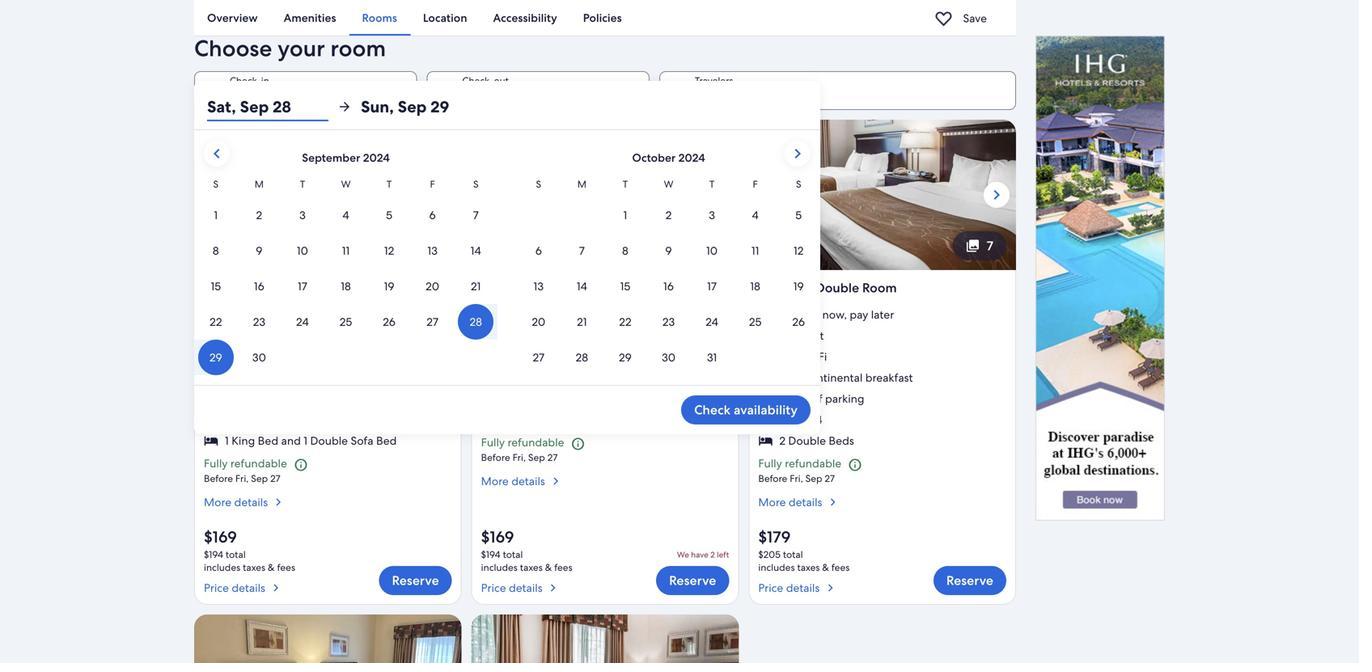 Task type: vqa. For each thing, say whether or not it's contained in the screenshot.
the Fully refundable button
yes



Task type: locate. For each thing, give the bounding box(es) containing it.
2 t from the left
[[387, 178, 392, 191]]

october
[[632, 151, 676, 165]]

0 horizontal spatial reserve button
[[379, 566, 452, 596]]

1 horizontal spatial f
[[753, 178, 758, 191]]

3 now, from the left
[[823, 308, 847, 322]]

1 horizontal spatial bed
[[376, 434, 397, 449]]

1 & from the left
[[268, 562, 275, 574]]

fully refundable for suite
[[481, 436, 565, 450]]

2 horizontal spatial show next image image
[[987, 186, 1007, 205]]

1 price details from the left
[[204, 581, 265, 596]]

2 standard from the left
[[759, 280, 813, 297]]

2 show next image image from the left
[[710, 186, 730, 205]]

free wifi
[[502, 329, 550, 343], [225, 350, 273, 364]]

2024 for october 2024
[[679, 151, 706, 165]]

reserve now, pay later
[[225, 308, 340, 322], [502, 308, 617, 322], [780, 308, 895, 322]]

1 horizontal spatial fees
[[555, 562, 573, 574]]

312
[[225, 329, 241, 343]]

1 taxes from the left
[[243, 562, 266, 574]]

3 show next image image from the left
[[987, 186, 1007, 205]]

2 horizontal spatial total
[[783, 549, 803, 561]]

1 medium image from the left
[[269, 581, 283, 596]]

suite
[[304, 280, 334, 297], [523, 280, 554, 297]]

0 horizontal spatial 7
[[432, 238, 439, 255]]

2 reserve now, pay later from the left
[[502, 308, 617, 322]]

1 king bed and 1 double sofa bed list item
[[204, 434, 452, 449]]

3 price details button from the left
[[759, 575, 850, 596]]

continental
[[528, 350, 586, 364], [250, 371, 308, 385], [805, 371, 863, 385]]

0 horizontal spatial pay
[[295, 308, 314, 322]]

2 horizontal spatial price details
[[759, 581, 820, 596]]

now, down standard double room
[[823, 308, 847, 322]]

ft inside 326 sq ft free wifi
[[816, 329, 824, 343]]

Save property to a trip checkbox
[[931, 5, 957, 31]]

0 horizontal spatial fri,
[[235, 473, 249, 485]]

2
[[780, 434, 786, 449], [711, 550, 715, 560]]

4
[[816, 413, 823, 428]]

2 f from the left
[[753, 178, 758, 191]]

1 later from the left
[[317, 308, 340, 322]]

pillowtop beds, desk, laptop workspace, blackout drapes image
[[194, 120, 462, 271], [472, 120, 739, 271]]

1 right and
[[304, 434, 308, 449]]

2 horizontal spatial taxes
[[798, 562, 820, 574]]

free wifi down 312 sq ft
[[225, 350, 273, 364]]

fully for standard studio suite
[[204, 457, 228, 471]]

1 total from the left
[[226, 549, 246, 561]]

1 now, from the left
[[268, 308, 293, 322]]

2 price from the left
[[481, 581, 506, 596]]

2 horizontal spatial reserve button
[[934, 566, 1007, 596]]

1 vertical spatial free self parking list item
[[759, 392, 1007, 406]]

0 horizontal spatial continental
[[250, 371, 308, 385]]

studio
[[261, 280, 300, 297], [481, 280, 520, 297]]

$169 $194 total includes taxes & fees
[[204, 527, 295, 574], [481, 527, 573, 574]]

room
[[331, 34, 386, 63]]

pay for studio
[[295, 308, 314, 322]]

fees for suite
[[555, 562, 573, 574]]

2024
[[363, 151, 390, 165], [679, 151, 706, 165]]

rooms
[[362, 11, 397, 25]]

bed left and
[[258, 434, 279, 449]]

list item
[[481, 392, 730, 406], [481, 413, 730, 428]]

1 7 button from the left
[[398, 232, 452, 261]]

taxes
[[243, 562, 266, 574], [520, 562, 543, 574], [798, 562, 820, 574]]

show next image image
[[433, 186, 452, 205], [710, 186, 730, 205], [987, 186, 1007, 205]]

3 t from the left
[[623, 178, 628, 191]]

wifi inside 326 sq ft free wifi
[[805, 350, 828, 364]]

1 suite from the left
[[304, 280, 334, 297]]

2 now, from the left
[[545, 308, 570, 322]]

reserve
[[225, 308, 265, 322], [502, 308, 543, 322], [780, 308, 820, 322], [392, 573, 439, 590], [670, 573, 717, 590], [947, 573, 994, 590]]

1 reserve now, pay later list item from the left
[[204, 308, 452, 322]]

0 horizontal spatial fees
[[277, 562, 295, 574]]

1 horizontal spatial breakfast
[[588, 350, 636, 364]]

1 vertical spatial list item
[[481, 413, 730, 428]]

1 horizontal spatial fully
[[481, 436, 505, 450]]

1 $169 from the left
[[204, 527, 237, 548]]

1 f from the left
[[430, 178, 435, 191]]

refundable for suite
[[508, 436, 565, 450]]

2 reserve now, pay later list item from the left
[[481, 308, 730, 322]]

continental down studio suite
[[528, 350, 586, 364]]

2 & from the left
[[545, 562, 552, 574]]

2 horizontal spatial before fri, sep 27
[[759, 473, 835, 485]]

total inside $179 $205 total includes taxes & fees
[[783, 549, 803, 561]]

1 horizontal spatial fully refundable button
[[481, 436, 592, 451]]

medium image up double room | pillowtop beds, desk, laptop workspace, blackout drapes "image"
[[269, 581, 283, 596]]

price
[[204, 581, 229, 596], [481, 581, 506, 596], [759, 581, 784, 596]]

2 includes from the left
[[481, 562, 518, 574]]

0 horizontal spatial price
[[204, 581, 229, 596]]

f
[[430, 178, 435, 191], [753, 178, 758, 191]]

wifi up 4
[[805, 350, 828, 364]]

0 horizontal spatial reserve now, pay later list item
[[204, 308, 452, 322]]

0 horizontal spatial $169
[[204, 527, 237, 548]]

free
[[502, 329, 525, 343], [225, 350, 247, 364], [502, 350, 525, 364], [780, 350, 802, 364], [225, 371, 247, 385], [502, 371, 525, 385], [780, 371, 802, 385], [780, 392, 802, 406]]

& for studio
[[268, 562, 275, 574]]

0 vertical spatial free wifi
[[502, 329, 550, 343]]

3 price from the left
[[759, 581, 784, 596]]

1 horizontal spatial $194
[[481, 549, 501, 561]]

2 medium image from the left
[[546, 581, 561, 596]]

w
[[341, 178, 351, 191], [664, 178, 674, 191]]

medium image for suite
[[546, 581, 561, 596]]

now, down studio suite
[[545, 308, 570, 322]]

0 horizontal spatial 28
[[256, 89, 270, 106]]

october 2024
[[632, 151, 706, 165]]

1 horizontal spatial includes
[[481, 562, 518, 574]]

2 horizontal spatial &
[[823, 562, 830, 574]]

1 horizontal spatial later
[[594, 308, 617, 322]]

1 horizontal spatial free continental breakfast
[[502, 350, 636, 364]]

1 pillowtop beds, desk, laptop workspace, blackout drapes image from the left
[[194, 120, 462, 271]]

0 vertical spatial free self parking list item
[[481, 371, 730, 385]]

3 reserve now, pay later from the left
[[780, 308, 895, 322]]

sq inside 326 sq ft free wifi
[[801, 329, 813, 343]]

1
[[225, 434, 229, 449], [304, 434, 308, 449]]

28 right sep 28 at the top
[[273, 96, 291, 118]]

sat, sep 28
[[207, 96, 291, 118]]

1 2024 from the left
[[363, 151, 390, 165]]

312 sq ft
[[225, 329, 267, 343]]

wifi down 312 sq ft
[[250, 350, 273, 364]]

& for double
[[823, 562, 830, 574]]

refundable
[[508, 436, 565, 450], [231, 457, 287, 471], [785, 457, 842, 471]]

& inside $179 $205 total includes taxes & fees
[[823, 562, 830, 574]]

0 horizontal spatial free wifi list item
[[204, 350, 452, 364]]

details
[[512, 474, 545, 489], [234, 495, 268, 510], [789, 495, 823, 510], [232, 581, 265, 596], [509, 581, 543, 596], [787, 581, 820, 596]]

1 horizontal spatial price
[[481, 581, 506, 596]]

6 button
[[675, 232, 730, 261]]

free for free wifi list item to the middle
[[502, 329, 525, 343]]

ft
[[259, 329, 267, 343], [816, 329, 824, 343]]

$179
[[759, 527, 791, 548]]

0 horizontal spatial now,
[[268, 308, 293, 322]]

0 vertical spatial free self parking
[[502, 371, 588, 385]]

2 horizontal spatial more
[[759, 495, 786, 510]]

show next image image for $169
[[710, 186, 730, 205]]

breakfast
[[588, 350, 636, 364], [311, 371, 359, 385], [866, 371, 913, 385]]

price details button for studio
[[204, 575, 295, 596]]

7 button
[[398, 232, 452, 261], [953, 232, 1007, 261]]

0 horizontal spatial before fri, sep 27
[[204, 473, 281, 485]]

bed right sofa
[[376, 434, 397, 449]]

312 sq ft list item
[[204, 329, 452, 343]]

2 sq from the left
[[801, 329, 813, 343]]

medium image
[[549, 474, 563, 489], [271, 495, 286, 510], [826, 495, 841, 510]]

$194
[[204, 549, 223, 561], [481, 549, 501, 561]]

1 left king
[[225, 434, 229, 449]]

now,
[[268, 308, 293, 322], [545, 308, 570, 322], [823, 308, 847, 322]]

1 7 from the left
[[432, 238, 439, 255]]

fully refundable button for double
[[759, 457, 869, 473]]

t
[[300, 178, 305, 191], [387, 178, 392, 191], [623, 178, 628, 191], [710, 178, 715, 191]]

2 2024 from the left
[[679, 151, 706, 165]]

1 horizontal spatial reserve now, pay later
[[502, 308, 617, 322]]

3 total from the left
[[783, 549, 803, 561]]

parking for free self parking list item to the top
[[548, 371, 588, 385]]

2 list item from the top
[[481, 413, 730, 428]]

medium image for studio
[[271, 495, 286, 510]]

ft for 312 sq ft
[[259, 329, 267, 343]]

1 horizontal spatial pay
[[573, 308, 591, 322]]

2 horizontal spatial breakfast
[[866, 371, 913, 385]]

3 includes from the left
[[759, 562, 795, 574]]

3 taxes from the left
[[798, 562, 820, 574]]

reserve button
[[379, 566, 452, 596], [657, 566, 730, 596], [934, 566, 1007, 596]]

reserve now, pay later down standard studio suite
[[225, 308, 340, 322]]

we
[[677, 550, 689, 560]]

wifi down studio suite
[[528, 329, 550, 343]]

0 horizontal spatial standard
[[204, 280, 258, 297]]

2 horizontal spatial later
[[872, 308, 895, 322]]

1 includes from the left
[[204, 562, 241, 574]]

deluxe studio suite | pillowtop beds, desk, laptop workspace, blackout drapes image
[[472, 615, 739, 664]]

6
[[709, 238, 717, 255]]

ft right 326
[[816, 329, 824, 343]]

self
[[528, 371, 545, 385], [805, 392, 823, 406]]

1 horizontal spatial 28
[[273, 96, 291, 118]]

reserve now, pay later for suite
[[502, 308, 617, 322]]

2 ft from the left
[[816, 329, 824, 343]]

&
[[268, 562, 275, 574], [545, 562, 552, 574], [823, 562, 830, 574]]

2 price details from the left
[[481, 581, 543, 596]]

price details for suite
[[481, 581, 543, 596]]

later
[[317, 308, 340, 322], [594, 308, 617, 322], [872, 308, 895, 322]]

availability
[[734, 402, 798, 419]]

1 horizontal spatial refundable
[[508, 436, 565, 450]]

september 2024
[[302, 151, 390, 165]]

sun,
[[361, 96, 394, 118]]

total for suite
[[503, 549, 523, 561]]

2 fees from the left
[[555, 562, 573, 574]]

fees
[[277, 562, 295, 574], [555, 562, 573, 574], [832, 562, 850, 574]]

1 horizontal spatial more details
[[481, 474, 545, 489]]

$169
[[204, 527, 237, 548], [481, 527, 514, 548]]

1 horizontal spatial wifi
[[528, 329, 550, 343]]

3 reserve button from the left
[[934, 566, 1007, 596]]

price details
[[204, 581, 265, 596], [481, 581, 543, 596], [759, 581, 820, 596]]

0 horizontal spatial medium image
[[269, 581, 283, 596]]

double room | pillowtop beds, desk, laptop workspace, blackout drapes image
[[194, 615, 462, 664]]

fees inside $179 $205 total includes taxes & fees
[[832, 562, 850, 574]]

0 horizontal spatial parking
[[548, 371, 588, 385]]

before
[[481, 451, 510, 464], [204, 473, 233, 485], [759, 473, 788, 485]]

326 sq ft free wifi
[[780, 329, 828, 364]]

2 horizontal spatial more details button
[[759, 495, 1007, 510]]

1 standard from the left
[[204, 280, 258, 297]]

2 horizontal spatial fees
[[832, 562, 850, 574]]

free continental breakfast for $169
[[225, 371, 359, 385]]

pay
[[295, 308, 314, 322], [573, 308, 591, 322], [850, 308, 869, 322]]

1 m from the left
[[255, 178, 264, 191]]

reserve now, pay later down studio suite
[[502, 308, 617, 322]]

1 vertical spatial parking
[[826, 392, 865, 406]]

1 reserve now, pay later from the left
[[225, 308, 340, 322]]

before fri, sep 27
[[481, 451, 558, 464], [204, 473, 281, 485], [759, 473, 835, 485]]

includes inside $179 $205 total includes taxes & fees
[[759, 562, 795, 574]]

1 w from the left
[[341, 178, 351, 191]]

0 horizontal spatial fully
[[204, 457, 228, 471]]

3 & from the left
[[823, 562, 830, 574]]

2 horizontal spatial fully refundable
[[759, 457, 842, 471]]

rooms link
[[349, 0, 410, 36]]

free for free wifi list item for $169
[[225, 350, 247, 364]]

2 down sleeps on the right bottom of page
[[780, 434, 786, 449]]

free wifi list item for $179
[[759, 350, 1007, 364]]

sep
[[230, 89, 252, 106], [240, 96, 269, 118], [398, 96, 427, 118], [528, 451, 545, 464], [251, 473, 268, 485], [806, 473, 823, 485]]

1 pay from the left
[[295, 308, 314, 322]]

sofa
[[351, 434, 374, 449]]

1 ft from the left
[[259, 329, 267, 343]]

fully refundable button for studio
[[204, 457, 315, 473]]

1 horizontal spatial price details button
[[481, 575, 573, 596]]

2 horizontal spatial more details
[[759, 495, 823, 510]]

0 horizontal spatial free continental breakfast
[[225, 371, 359, 385]]

1 horizontal spatial m
[[578, 178, 587, 191]]

standard up 312
[[204, 280, 258, 297]]

check availability
[[695, 402, 798, 419]]

price for standard studio suite
[[204, 581, 229, 596]]

1 $194 from the left
[[204, 549, 223, 561]]

1 horizontal spatial standard
[[759, 280, 813, 297]]

standard
[[204, 280, 258, 297], [759, 280, 813, 297]]

wifi for free wifi list item to the middle
[[528, 329, 550, 343]]

taxes inside $179 $205 total includes taxes & fees
[[798, 562, 820, 574]]

free wifi for free wifi list item for $169
[[225, 350, 273, 364]]

medium image up deluxe studio suite | pillowtop beds, desk, laptop workspace, blackout drapes image
[[546, 581, 561, 596]]

1 horizontal spatial show next image image
[[710, 186, 730, 205]]

free inside 326 sq ft free wifi
[[780, 350, 802, 364]]

now, for double
[[823, 308, 847, 322]]

free continental breakfast list item
[[481, 350, 730, 364], [204, 371, 452, 385], [759, 371, 1007, 385]]

2 horizontal spatial 27
[[825, 473, 835, 485]]

28 right the sat,
[[256, 89, 270, 106]]

total for double
[[783, 549, 803, 561]]

double left room
[[816, 280, 860, 297]]

2 taxes from the left
[[520, 562, 543, 574]]

w for october
[[664, 178, 674, 191]]

1 horizontal spatial fri,
[[513, 451, 526, 464]]

includes
[[204, 562, 241, 574], [481, 562, 518, 574], [759, 562, 795, 574]]

2 price details button from the left
[[481, 575, 573, 596]]

now, down standard studio suite
[[268, 308, 293, 322]]

2 horizontal spatial price details button
[[759, 575, 850, 596]]

1 horizontal spatial 7
[[987, 238, 994, 255]]

s
[[213, 178, 219, 191], [473, 178, 479, 191], [536, 178, 542, 191], [796, 178, 802, 191]]

reserve now, pay later list item
[[204, 308, 452, 322], [481, 308, 730, 322], [759, 308, 1007, 322]]

1 show next image image from the left
[[433, 186, 452, 205]]

m
[[255, 178, 264, 191], [578, 178, 587, 191]]

1 horizontal spatial pillowtop beds, desk, laptop workspace, blackout drapes image
[[472, 120, 739, 271]]

2 pay from the left
[[573, 308, 591, 322]]

0 horizontal spatial pillowtop beds, desk, laptop workspace, blackout drapes image
[[194, 120, 462, 271]]

1 price from the left
[[204, 581, 229, 596]]

$194 for studio suite
[[481, 549, 501, 561]]

0 horizontal spatial total
[[226, 549, 246, 561]]

later for standard studio suite
[[317, 308, 340, 322]]

parking
[[548, 371, 588, 385], [826, 392, 865, 406]]

ft for 326 sq ft free wifi
[[816, 329, 824, 343]]

$169 for studio suite
[[481, 527, 514, 548]]

medium image down $179 $205 total includes taxes & fees at the bottom right of page
[[823, 581, 838, 596]]

standard for $179
[[759, 280, 813, 297]]

w for september
[[341, 178, 351, 191]]

fully for studio suite
[[481, 436, 505, 450]]

fully
[[481, 436, 505, 450], [204, 457, 228, 471], [759, 457, 783, 471]]

2 suite from the left
[[523, 280, 554, 297]]

w down october 2024 on the top
[[664, 178, 674, 191]]

2 horizontal spatial continental
[[805, 371, 863, 385]]

3 pay from the left
[[850, 308, 869, 322]]

1 $169 $194 total includes taxes & fees from the left
[[204, 527, 295, 574]]

wifi
[[528, 329, 550, 343], [250, 350, 273, 364], [805, 350, 828, 364]]

$179 $205 total includes taxes & fees
[[759, 527, 850, 574]]

0 horizontal spatial medium image
[[271, 495, 286, 510]]

1 horizontal spatial fully refundable
[[481, 436, 565, 450]]

reserve button for $179
[[934, 566, 1007, 596]]

326
[[780, 329, 799, 343]]

0 horizontal spatial w
[[341, 178, 351, 191]]

your
[[278, 34, 325, 63]]

3 fees from the left
[[832, 562, 850, 574]]

2 $169 $194 total includes taxes & fees from the left
[[481, 527, 573, 574]]

0 horizontal spatial self
[[528, 371, 545, 385]]

continental for $179
[[805, 371, 863, 385]]

reserve now, pay later for studio
[[225, 308, 340, 322]]

price details button
[[204, 575, 295, 596], [481, 575, 573, 596], [759, 575, 850, 596]]

1 horizontal spatial before fri, sep 27
[[481, 451, 558, 464]]

more details for studio
[[204, 495, 268, 510]]

self for free self parking list item to the top
[[528, 371, 545, 385]]

1 reserve button from the left
[[379, 566, 452, 596]]

breakfast for $179
[[866, 371, 913, 385]]

price details for studio
[[204, 581, 265, 596]]

includes for standard studio suite
[[204, 562, 241, 574]]

f for september 2024
[[430, 178, 435, 191]]

sq right 326
[[801, 329, 813, 343]]

2 7 button from the left
[[953, 232, 1007, 261]]

more details button
[[481, 474, 730, 489], [204, 495, 452, 510], [759, 495, 1007, 510]]

1 horizontal spatial 2024
[[679, 151, 706, 165]]

3 later from the left
[[872, 308, 895, 322]]

medium image for studio
[[269, 581, 283, 596]]

3 medium image from the left
[[823, 581, 838, 596]]

price for studio suite
[[481, 581, 506, 596]]

1 horizontal spatial before
[[481, 451, 510, 464]]

before fri, sep 27 for studio
[[204, 473, 281, 485]]

0 horizontal spatial before
[[204, 473, 233, 485]]

continental down 312 sq ft
[[250, 371, 308, 385]]

bed
[[258, 434, 279, 449], [376, 434, 397, 449]]

& for suite
[[545, 562, 552, 574]]

more for standard double room
[[759, 495, 786, 510]]

free continental breakfast
[[502, 350, 636, 364], [225, 371, 359, 385], [780, 371, 913, 385]]

2 pillowtop beds, desk, laptop workspace, blackout drapes image from the left
[[472, 120, 739, 271]]

free for free self parking list item to the top
[[502, 371, 525, 385]]

0 horizontal spatial price details button
[[204, 575, 295, 596]]

1 bed from the left
[[258, 434, 279, 449]]

fully refundable
[[481, 436, 565, 450], [204, 457, 287, 471], [759, 457, 842, 471]]

continental down 326 sq ft free wifi
[[805, 371, 863, 385]]

0 horizontal spatial more
[[204, 495, 232, 510]]

more details
[[481, 474, 545, 489], [204, 495, 268, 510], [759, 495, 823, 510]]

0 horizontal spatial reserve now, pay later
[[225, 308, 340, 322]]

2 $169 from the left
[[481, 527, 514, 548]]

free wifi down studio suite
[[502, 329, 550, 343]]

double down sleeps 4
[[789, 434, 826, 449]]

price details button for double
[[759, 575, 850, 596]]

1 horizontal spatial $169
[[481, 527, 514, 548]]

2 $194 from the left
[[481, 549, 501, 561]]

3 reserve now, pay later list item from the left
[[759, 308, 1007, 322]]

1 price details button from the left
[[204, 575, 295, 596]]

1 horizontal spatial reserve button
[[657, 566, 730, 596]]

2 w from the left
[[664, 178, 674, 191]]

list
[[194, 0, 1017, 36], [204, 308, 452, 449], [481, 308, 730, 428], [759, 308, 1007, 449]]

2 horizontal spatial fully
[[759, 457, 783, 471]]

2 7 from the left
[[987, 238, 994, 255]]

2 1 from the left
[[304, 434, 308, 449]]

taxes for suite
[[520, 562, 543, 574]]

save
[[964, 11, 987, 25]]

0 horizontal spatial show next image image
[[433, 186, 452, 205]]

1 sq from the left
[[244, 329, 256, 343]]

ft right 312
[[259, 329, 267, 343]]

2024 right october
[[679, 151, 706, 165]]

w down september 2024
[[341, 178, 351, 191]]

0 horizontal spatial fully refundable button
[[204, 457, 315, 473]]

double left sofa
[[310, 434, 348, 449]]

reserve now, pay later down standard double room
[[780, 308, 895, 322]]

more details for double
[[759, 495, 823, 510]]

free wifi list item
[[481, 329, 730, 343], [204, 350, 452, 364], [759, 350, 1007, 364]]

1 fees from the left
[[277, 562, 295, 574]]

free self parking list item
[[481, 371, 730, 385], [759, 392, 1007, 406]]

0 horizontal spatial price details
[[204, 581, 265, 596]]

1 horizontal spatial suite
[[523, 280, 554, 297]]

2 reserve button from the left
[[657, 566, 730, 596]]

0 horizontal spatial 7 button
[[398, 232, 452, 261]]

total
[[226, 549, 246, 561], [503, 549, 523, 561], [783, 549, 803, 561]]

sq right 312
[[244, 329, 256, 343]]

2024 right september
[[363, 151, 390, 165]]

medium image for double
[[823, 581, 838, 596]]

standard double room | pillowtop beds, desk, laptop workspace, blackout drapes image
[[749, 120, 1017, 271]]

1 horizontal spatial free wifi list item
[[481, 329, 730, 343]]

3 price details from the left
[[759, 581, 820, 596]]

1 horizontal spatial price details
[[481, 581, 543, 596]]

more
[[481, 474, 509, 489], [204, 495, 232, 510], [759, 495, 786, 510]]

sq
[[244, 329, 256, 343], [801, 329, 813, 343]]

2 total from the left
[[503, 549, 523, 561]]

2 horizontal spatial free continental breakfast list item
[[759, 371, 1007, 385]]

2 horizontal spatial now,
[[823, 308, 847, 322]]

more details button for studio suite
[[481, 474, 730, 489]]

0 horizontal spatial studio
[[261, 280, 300, 297]]

free self parking
[[502, 371, 588, 385], [780, 392, 865, 406]]

0 horizontal spatial free wifi
[[225, 350, 273, 364]]

2 m from the left
[[578, 178, 587, 191]]

medium image
[[269, 581, 283, 596], [546, 581, 561, 596], [823, 581, 838, 596]]

more for standard studio suite
[[204, 495, 232, 510]]

1 horizontal spatial &
[[545, 562, 552, 574]]

standard up 326
[[759, 280, 813, 297]]

2 left left at right bottom
[[711, 550, 715, 560]]

taxes for studio
[[243, 562, 266, 574]]

includes for standard double room
[[759, 562, 795, 574]]

1 t from the left
[[300, 178, 305, 191]]

2 later from the left
[[594, 308, 617, 322]]

1 horizontal spatial sq
[[801, 329, 813, 343]]

$205
[[759, 549, 781, 561]]

double
[[816, 280, 860, 297], [310, 434, 348, 449], [789, 434, 826, 449]]

0 horizontal spatial bed
[[258, 434, 279, 449]]

1 horizontal spatial parking
[[826, 392, 865, 406]]

0 horizontal spatial more details
[[204, 495, 268, 510]]



Task type: describe. For each thing, give the bounding box(es) containing it.
fees for studio
[[277, 562, 295, 574]]

previous month image
[[207, 144, 227, 164]]

27 for suite
[[548, 451, 558, 464]]

studio suite
[[481, 280, 554, 297]]

check availability button
[[682, 396, 811, 425]]

standard for $169
[[204, 280, 258, 297]]

fully for standard double room
[[759, 457, 783, 471]]

1 king bed and 1 double sofa bed
[[225, 434, 397, 449]]

2 double beds list item
[[759, 434, 1007, 449]]

standard studio suite
[[204, 280, 334, 297]]

left
[[717, 550, 730, 560]]

f for october 2024
[[753, 178, 758, 191]]

now, for studio
[[268, 308, 293, 322]]

september
[[302, 151, 360, 165]]

free continental breakfast list item for $169
[[204, 371, 452, 385]]

parking for free self parking list item to the right
[[826, 392, 865, 406]]

1 vertical spatial free self parking
[[780, 392, 865, 406]]

have
[[691, 550, 709, 560]]

list for standard studio suite
[[204, 308, 452, 449]]

list for standard double room
[[759, 308, 1007, 449]]

later for standard double room
[[872, 308, 895, 322]]

medium image for suite
[[549, 474, 563, 489]]

continental for $169
[[250, 371, 308, 385]]

m for september 2024
[[255, 178, 264, 191]]

fri, for double
[[790, 473, 803, 485]]

we have 2 left
[[677, 550, 730, 560]]

more details button for standard double room
[[759, 495, 1007, 510]]

27 for double
[[825, 473, 835, 485]]

price details for double
[[759, 581, 820, 596]]

wifi for free wifi list item for $169
[[250, 350, 273, 364]]

next month image
[[788, 144, 808, 164]]

free wifi list item for $169
[[204, 350, 452, 364]]

fees for double
[[832, 562, 850, 574]]

29
[[431, 96, 450, 118]]

sleeps 4
[[780, 413, 823, 428]]

2 double beds
[[780, 434, 855, 449]]

27 for studio
[[270, 473, 281, 485]]

amenities
[[284, 11, 336, 25]]

1 vertical spatial 2
[[711, 550, 715, 560]]

m for october 2024
[[578, 178, 587, 191]]

sat, sep 28 button
[[207, 92, 329, 122]]

$169 for standard studio suite
[[204, 527, 237, 548]]

standard double room
[[759, 280, 897, 297]]

beds
[[829, 434, 855, 449]]

list for studio suite
[[481, 308, 730, 428]]

double for 2
[[789, 434, 826, 449]]

later for studio suite
[[594, 308, 617, 322]]

medium image for double
[[826, 495, 841, 510]]

2024 for september 2024
[[363, 151, 390, 165]]

show all 7 images for standard double room image
[[966, 239, 981, 254]]

sq for 312
[[244, 329, 256, 343]]

room
[[863, 280, 897, 297]]

more for studio suite
[[481, 474, 509, 489]]

fully refundable button for suite
[[481, 436, 592, 451]]

4 t from the left
[[710, 178, 715, 191]]

1 horizontal spatial 2
[[780, 434, 786, 449]]

price for standard double room
[[759, 581, 784, 596]]

price details button for suite
[[481, 575, 573, 596]]

sun, sep 29
[[361, 96, 450, 118]]

before for standard studio suite
[[204, 473, 233, 485]]

reserve now, pay later list item for standard double room
[[759, 308, 1007, 322]]

reserve now, pay later for double
[[780, 308, 895, 322]]

before fri, sep 27 for double
[[759, 473, 835, 485]]

location link
[[410, 0, 480, 36]]

$169 $194 total includes taxes & fees for studio
[[481, 527, 573, 574]]

fri, for suite
[[513, 451, 526, 464]]

show previous image image
[[204, 186, 223, 205]]

1 list item from the top
[[481, 392, 730, 406]]

more details for suite
[[481, 474, 545, 489]]

$169 $194 total includes taxes & fees for standard
[[204, 527, 295, 574]]

list containing overview
[[194, 0, 1017, 36]]

fully refundable for double
[[759, 457, 842, 471]]

sep 28
[[230, 89, 270, 106]]

reserve now, pay later list item for standard studio suite
[[204, 308, 452, 322]]

taxes for double
[[798, 562, 820, 574]]

$194 for standard studio suite
[[204, 549, 223, 561]]

reserve button for $169
[[379, 566, 452, 596]]

and
[[281, 434, 301, 449]]

breakfast for $169
[[311, 371, 359, 385]]

326 sq ft list item
[[759, 329, 1007, 343]]

overview link
[[194, 0, 271, 36]]

refundable for studio
[[231, 457, 287, 471]]

2 studio from the left
[[481, 280, 520, 297]]

free for free self parking list item to the right
[[780, 392, 802, 406]]

free continental breakfast list item for $179
[[759, 371, 1007, 385]]

includes for studio suite
[[481, 562, 518, 574]]

1 studio from the left
[[261, 280, 300, 297]]

sleeps
[[780, 413, 813, 428]]

pay for suite
[[573, 308, 591, 322]]

king
[[232, 434, 255, 449]]

policies
[[583, 11, 622, 25]]

policies link
[[570, 0, 635, 36]]

1 1 from the left
[[225, 434, 229, 449]]

choose
[[194, 34, 272, 63]]

fri, for studio
[[235, 473, 249, 485]]

free continental breakfast for $179
[[780, 371, 913, 385]]

self for free self parking list item to the right
[[805, 392, 823, 406]]

before fri, sep 27 for suite
[[481, 451, 558, 464]]

2 s from the left
[[473, 178, 479, 191]]

overview
[[207, 11, 258, 25]]

before for studio suite
[[481, 451, 510, 464]]

sleeps 4 list item
[[759, 413, 1007, 428]]

show next image image for $179
[[987, 186, 1007, 205]]

1 horizontal spatial free self parking list item
[[759, 392, 1007, 406]]

sun, sep 29 button
[[361, 92, 482, 122]]

sat,
[[207, 96, 236, 118]]

fully refundable for studio
[[204, 457, 287, 471]]

sep 28 button
[[194, 71, 417, 110]]

location
[[423, 11, 467, 25]]

2 bed from the left
[[376, 434, 397, 449]]

choose your room
[[194, 34, 386, 63]]

now, for suite
[[545, 308, 570, 322]]

double for standard
[[816, 280, 860, 297]]

pillowtop beds, desk, laptop workspace, blackout drapes image for standard studio suite
[[194, 120, 462, 271]]

refundable for double
[[785, 457, 842, 471]]

accessibility link
[[480, 0, 570, 36]]

1 s from the left
[[213, 178, 219, 191]]

sq for 326
[[801, 329, 813, 343]]

4 s from the left
[[796, 178, 802, 191]]

free wifi for free wifi list item to the middle
[[502, 329, 550, 343]]

total for studio
[[226, 549, 246, 561]]

3 s from the left
[[536, 178, 542, 191]]

1 horizontal spatial continental
[[528, 350, 586, 364]]

check
[[695, 402, 731, 419]]

amenities link
[[271, 0, 349, 36]]

1 horizontal spatial free continental breakfast list item
[[481, 350, 730, 364]]

accessibility
[[493, 11, 558, 25]]



